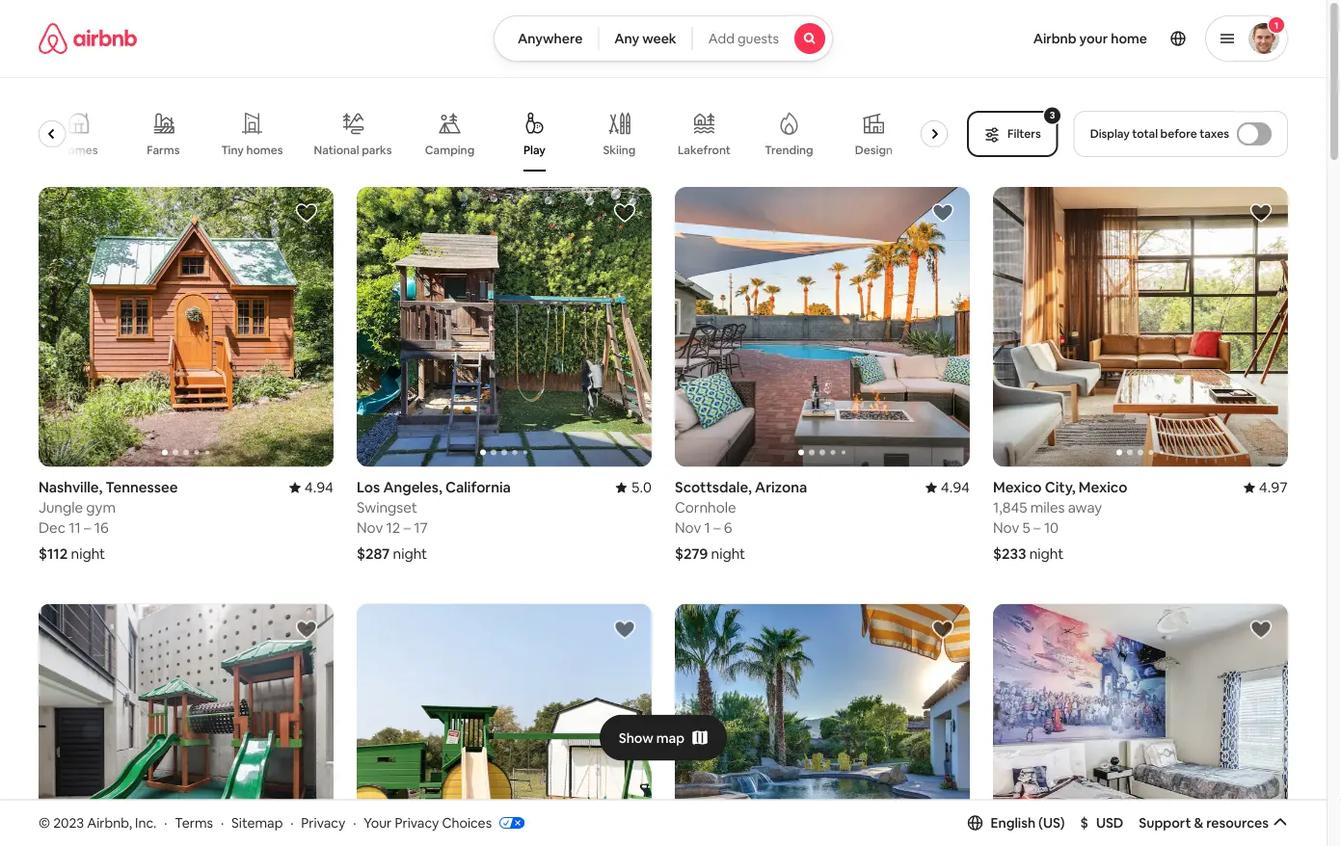 Task type: locate. For each thing, give the bounding box(es) containing it.
night inside scottsdale, arizona cornhole nov 1 – 6 $279 night
[[711, 545, 746, 564]]

nashville,
[[39, 478, 103, 497]]

privacy
[[301, 814, 345, 832], [395, 814, 439, 832]]

3 – from the left
[[714, 519, 721, 538]]

1 nov from the left
[[357, 519, 383, 538]]

homes
[[247, 143, 284, 158]]

mexico up away
[[1079, 478, 1127, 497]]

los angeles, california swingset nov 12 – 17 $287 night
[[357, 478, 511, 564]]

taxes
[[1200, 126, 1229, 141]]

1 horizontal spatial privacy
[[395, 814, 439, 832]]

0 horizontal spatial nov
[[357, 519, 383, 538]]

3 night from the left
[[711, 545, 746, 564]]

4.94
[[304, 478, 334, 497], [941, 478, 970, 497]]

mexico up 1,845
[[993, 478, 1042, 497]]

scottsdale, arizona cornhole nov 1 – 6 $279 night
[[675, 478, 807, 564]]

your
[[1080, 30, 1108, 47]]

– right 5
[[1034, 519, 1041, 538]]

national parks
[[314, 142, 392, 157]]

add to wishlist: nashville, tennessee image
[[295, 202, 318, 225]]

0 horizontal spatial 1
[[704, 519, 710, 538]]

night down 11
[[71, 545, 105, 564]]

terms · sitemap · privacy
[[175, 814, 345, 832]]

&
[[1194, 815, 1203, 832]]

terms link
[[175, 814, 213, 832]]

4.94 for nashville, tennessee jungle gym dec 11 – 16 $112 night
[[304, 478, 334, 497]]

nov left 5
[[993, 519, 1019, 538]]

©
[[39, 814, 50, 832]]

2 privacy from the left
[[395, 814, 439, 832]]

1 horizontal spatial mexico
[[1079, 478, 1127, 497]]

night down "6"
[[711, 545, 746, 564]]

· left your
[[353, 814, 356, 832]]

2 nov from the left
[[675, 519, 701, 538]]

group
[[39, 96, 956, 172], [39, 187, 334, 467], [357, 187, 652, 467], [675, 187, 970, 467], [993, 187, 1288, 467], [39, 604, 334, 847], [357, 604, 652, 847], [675, 604, 970, 847], [993, 604, 1288, 847]]

2 mexico from the left
[[1079, 478, 1127, 497]]

none search field containing anywhere
[[494, 15, 833, 62]]

3 nov from the left
[[993, 519, 1019, 538]]

$112
[[39, 545, 68, 564]]

0 vertical spatial 1
[[1274, 19, 1279, 31]]

– inside los angeles, california swingset nov 12 – 17 $287 night
[[404, 519, 411, 538]]

show
[[619, 730, 654, 747]]

17
[[414, 519, 428, 538]]

· right terms
[[221, 814, 224, 832]]

night down "10"
[[1029, 545, 1064, 564]]

your
[[364, 814, 392, 832]]

privacy left your
[[301, 814, 345, 832]]

2 horizontal spatial nov
[[993, 519, 1019, 538]]

1 button
[[1205, 15, 1288, 62]]

total
[[1132, 126, 1158, 141]]

nov inside los angeles, california swingset nov 12 – 17 $287 night
[[357, 519, 383, 538]]

gym
[[86, 499, 116, 517]]

choices
[[442, 814, 492, 832]]

domes
[[60, 143, 98, 158]]

4 – from the left
[[1034, 519, 1041, 538]]

any week button
[[598, 15, 693, 62]]

1 horizontal spatial 4.94
[[941, 478, 970, 497]]

nov up $279
[[675, 519, 701, 538]]

city,
[[1045, 478, 1076, 497]]

mexico
[[993, 478, 1042, 497], [1079, 478, 1127, 497]]

2 – from the left
[[404, 519, 411, 538]]

privacy link
[[301, 814, 345, 832]]

add to wishlist: scottsdale, arizona image
[[931, 202, 955, 225]]

– inside 'nashville, tennessee jungle gym dec 11 – 16 $112 night'
[[84, 519, 91, 538]]

0 horizontal spatial 4.94
[[304, 478, 334, 497]]

·
[[164, 814, 167, 832], [221, 814, 224, 832], [290, 814, 294, 832], [353, 814, 356, 832]]

privacy right your
[[395, 814, 439, 832]]

–
[[84, 519, 91, 538], [404, 519, 411, 538], [714, 519, 721, 538], [1034, 519, 1041, 538]]

english
[[991, 815, 1036, 832]]

lakefront
[[678, 143, 731, 158]]

1 4.94 from the left
[[304, 478, 334, 497]]

2023
[[53, 814, 84, 832]]

1 night from the left
[[71, 545, 105, 564]]

2 night from the left
[[393, 545, 427, 564]]

None search field
[[494, 15, 833, 62]]

· left 'privacy' link
[[290, 814, 294, 832]]

4 night from the left
[[1029, 545, 1064, 564]]

1
[[1274, 19, 1279, 31], [704, 519, 710, 538]]

camping
[[425, 143, 475, 158]]

– right 11
[[84, 519, 91, 538]]

parks
[[362, 142, 392, 157]]

add
[[708, 30, 735, 47]]

group containing national parks
[[39, 96, 956, 172]]

1 vertical spatial 1
[[704, 519, 710, 538]]

angeles,
[[383, 478, 442, 497]]

show map button
[[599, 715, 727, 761]]

5.0 out of 5 average rating image
[[616, 478, 652, 497]]

11
[[69, 519, 81, 538]]

airbnb your home link
[[1022, 18, 1159, 59]]

– left "6"
[[714, 519, 721, 538]]

nov
[[357, 519, 383, 538], [675, 519, 701, 538], [993, 519, 1019, 538]]

· right the inc.
[[164, 814, 167, 832]]

national
[[314, 142, 360, 157]]

0 horizontal spatial privacy
[[301, 814, 345, 832]]

1 horizontal spatial nov
[[675, 519, 701, 538]]

0 horizontal spatial mexico
[[993, 478, 1042, 497]]

night down 17
[[393, 545, 427, 564]]

map
[[656, 730, 685, 747]]

4.94 for scottsdale, arizona cornhole nov 1 – 6 $279 night
[[941, 478, 970, 497]]

1 – from the left
[[84, 519, 91, 538]]

tennessee
[[106, 478, 178, 497]]

2 4.94 from the left
[[941, 478, 970, 497]]

12
[[386, 519, 400, 538]]

– left 17
[[404, 519, 411, 538]]

night inside 'nashville, tennessee jungle gym dec 11 – 16 $112 night'
[[71, 545, 105, 564]]

profile element
[[856, 0, 1288, 77]]

© 2023 airbnb, inc. ·
[[39, 814, 167, 832]]

3 · from the left
[[290, 814, 294, 832]]

california
[[445, 478, 511, 497]]

english (us)
[[991, 815, 1065, 832]]

airbnb your home
[[1033, 30, 1147, 47]]

$ usd
[[1080, 815, 1124, 832]]

design
[[856, 143, 893, 158]]

filters button
[[967, 111, 1058, 157]]

1 horizontal spatial 1
[[1274, 19, 1279, 31]]

add to wishlist: mexico city, mexico image
[[295, 619, 318, 642]]

nov left 12
[[357, 519, 383, 538]]



Task type: vqa. For each thing, say whether or not it's contained in the screenshot.
the rightmost nights
no



Task type: describe. For each thing, give the bounding box(es) containing it.
airbnb
[[1033, 30, 1077, 47]]

trending
[[765, 143, 814, 158]]

$279
[[675, 545, 708, 564]]

1,845
[[993, 499, 1027, 517]]

away
[[1068, 499, 1102, 517]]

terms
[[175, 814, 213, 832]]

add to wishlist: mexico city, mexico image
[[1250, 202, 1273, 225]]

$
[[1080, 815, 1088, 832]]

before
[[1160, 126, 1197, 141]]

add to wishlist: kissimmee, florida image
[[1250, 619, 1273, 642]]

usd
[[1096, 815, 1124, 832]]

$287
[[357, 545, 390, 564]]

10
[[1044, 519, 1059, 538]]

night inside los angeles, california swingset nov 12 – 17 $287 night
[[393, 545, 427, 564]]

play
[[524, 143, 546, 158]]

add guests button
[[692, 15, 833, 62]]

mexico city, mexico 1,845 miles away nov 5 – 10 $233 night
[[993, 478, 1127, 564]]

sitemap link
[[231, 814, 283, 832]]

guests
[[738, 30, 779, 47]]

week
[[642, 30, 677, 47]]

(us)
[[1038, 815, 1065, 832]]

add to wishlist: los angeles, california image
[[613, 202, 636, 225]]

– inside scottsdale, arizona cornhole nov 1 – 6 $279 night
[[714, 519, 721, 538]]

support & resources
[[1139, 815, 1269, 832]]

your privacy choices link
[[364, 814, 525, 833]]

farms
[[147, 143, 180, 158]]

2 · from the left
[[221, 814, 224, 832]]

4.94 out of 5 average rating image
[[289, 478, 334, 497]]

filters
[[1008, 126, 1041, 141]]

nov inside scottsdale, arizona cornhole nov 1 – 6 $279 night
[[675, 519, 701, 538]]

$233
[[993, 545, 1026, 564]]

swingset
[[357, 499, 417, 517]]

night inside mexico city, mexico 1,845 miles away nov 5 – 10 $233 night
[[1029, 545, 1064, 564]]

add to wishlist: driftwood, texas image
[[613, 619, 636, 642]]

jungle
[[39, 499, 83, 517]]

16
[[94, 519, 109, 538]]

anywhere
[[518, 30, 583, 47]]

show map
[[619, 730, 685, 747]]

airbnb,
[[87, 814, 132, 832]]

anywhere button
[[494, 15, 599, 62]]

add to wishlist: indio, california image
[[931, 619, 955, 642]]

1 privacy from the left
[[301, 814, 345, 832]]

resources
[[1206, 815, 1269, 832]]

skiing
[[604, 143, 636, 158]]

arizona
[[755, 478, 807, 497]]

6
[[724, 519, 732, 538]]

display
[[1090, 126, 1130, 141]]

los
[[357, 478, 380, 497]]

any week
[[614, 30, 677, 47]]

scottsdale,
[[675, 478, 752, 497]]

4 · from the left
[[353, 814, 356, 832]]

privacy inside 'link'
[[395, 814, 439, 832]]

sitemap
[[231, 814, 283, 832]]

any
[[614, 30, 639, 47]]

1 inside the 1 dropdown button
[[1274, 19, 1279, 31]]

5
[[1023, 519, 1031, 538]]

4.94 out of 5 average rating image
[[925, 478, 970, 497]]

home
[[1111, 30, 1147, 47]]

– inside mexico city, mexico 1,845 miles away nov 5 – 10 $233 night
[[1034, 519, 1041, 538]]

nov inside mexico city, mexico 1,845 miles away nov 5 – 10 $233 night
[[993, 519, 1019, 538]]

english (us) button
[[968, 815, 1065, 832]]

display total before taxes
[[1090, 126, 1229, 141]]

5.0
[[631, 478, 652, 497]]

display total before taxes button
[[1074, 111, 1288, 157]]

support
[[1139, 815, 1191, 832]]

nashville, tennessee jungle gym dec 11 – 16 $112 night
[[39, 478, 178, 564]]

1 mexico from the left
[[993, 478, 1042, 497]]

support & resources button
[[1139, 815, 1288, 832]]

inc.
[[135, 814, 156, 832]]

miles
[[1030, 499, 1065, 517]]

cornhole
[[675, 499, 736, 517]]

tiny
[[222, 143, 244, 158]]

dec
[[39, 519, 66, 538]]

4.97 out of 5 average rating image
[[1244, 478, 1288, 497]]

1 · from the left
[[164, 814, 167, 832]]

4.97
[[1259, 478, 1288, 497]]

1 inside scottsdale, arizona cornhole nov 1 – 6 $279 night
[[704, 519, 710, 538]]

your privacy choices
[[364, 814, 492, 832]]

add guests
[[708, 30, 779, 47]]



